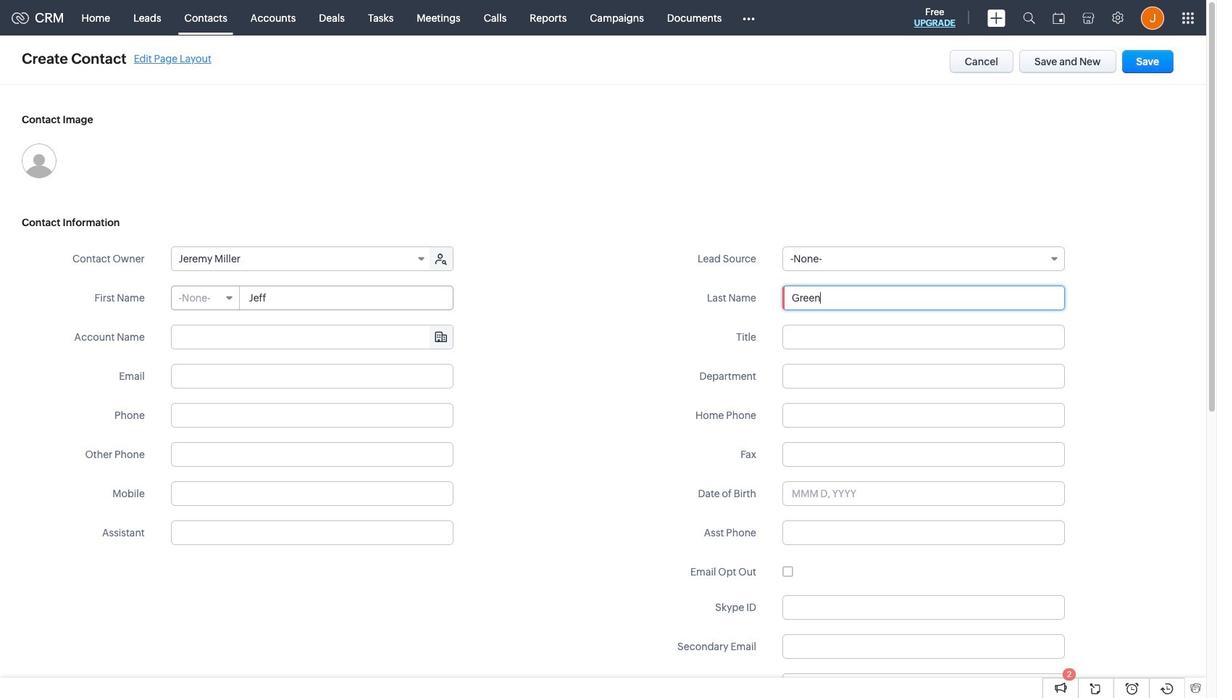 Task type: vqa. For each thing, say whether or not it's contained in the screenshot.
Get Apporval from Manager link
no



Task type: describe. For each thing, give the bounding box(es) containing it.
profile element
[[1133, 0, 1174, 35]]

create menu image
[[988, 9, 1006, 26]]

profile image
[[1142, 6, 1165, 29]]

search image
[[1024, 12, 1036, 24]]

MMM D, YYYY text field
[[783, 481, 1066, 506]]



Task type: locate. For each thing, give the bounding box(es) containing it.
Other Modules field
[[734, 6, 765, 29]]

search element
[[1015, 0, 1045, 36]]

None field
[[783, 246, 1066, 271], [172, 247, 431, 270], [172, 286, 240, 310], [172, 326, 453, 349], [783, 246, 1066, 271], [172, 247, 431, 270], [172, 286, 240, 310], [172, 326, 453, 349]]

calendar image
[[1053, 12, 1066, 24]]

create menu element
[[979, 0, 1015, 35]]

logo image
[[12, 12, 29, 24]]

image image
[[22, 144, 57, 178]]

None text field
[[783, 286, 1066, 310], [241, 286, 453, 310], [783, 325, 1066, 349], [783, 364, 1066, 389], [171, 403, 454, 428], [783, 442, 1066, 467], [783, 521, 1066, 545], [783, 595, 1066, 620], [783, 634, 1066, 659], [802, 674, 1065, 697], [783, 286, 1066, 310], [241, 286, 453, 310], [783, 325, 1066, 349], [783, 364, 1066, 389], [171, 403, 454, 428], [783, 442, 1066, 467], [783, 521, 1066, 545], [783, 595, 1066, 620], [783, 634, 1066, 659], [802, 674, 1065, 697]]

None text field
[[171, 364, 454, 389], [783, 403, 1066, 428], [171, 442, 454, 467], [171, 481, 454, 506], [171, 521, 454, 545], [171, 364, 454, 389], [783, 403, 1066, 428], [171, 442, 454, 467], [171, 481, 454, 506], [171, 521, 454, 545]]



